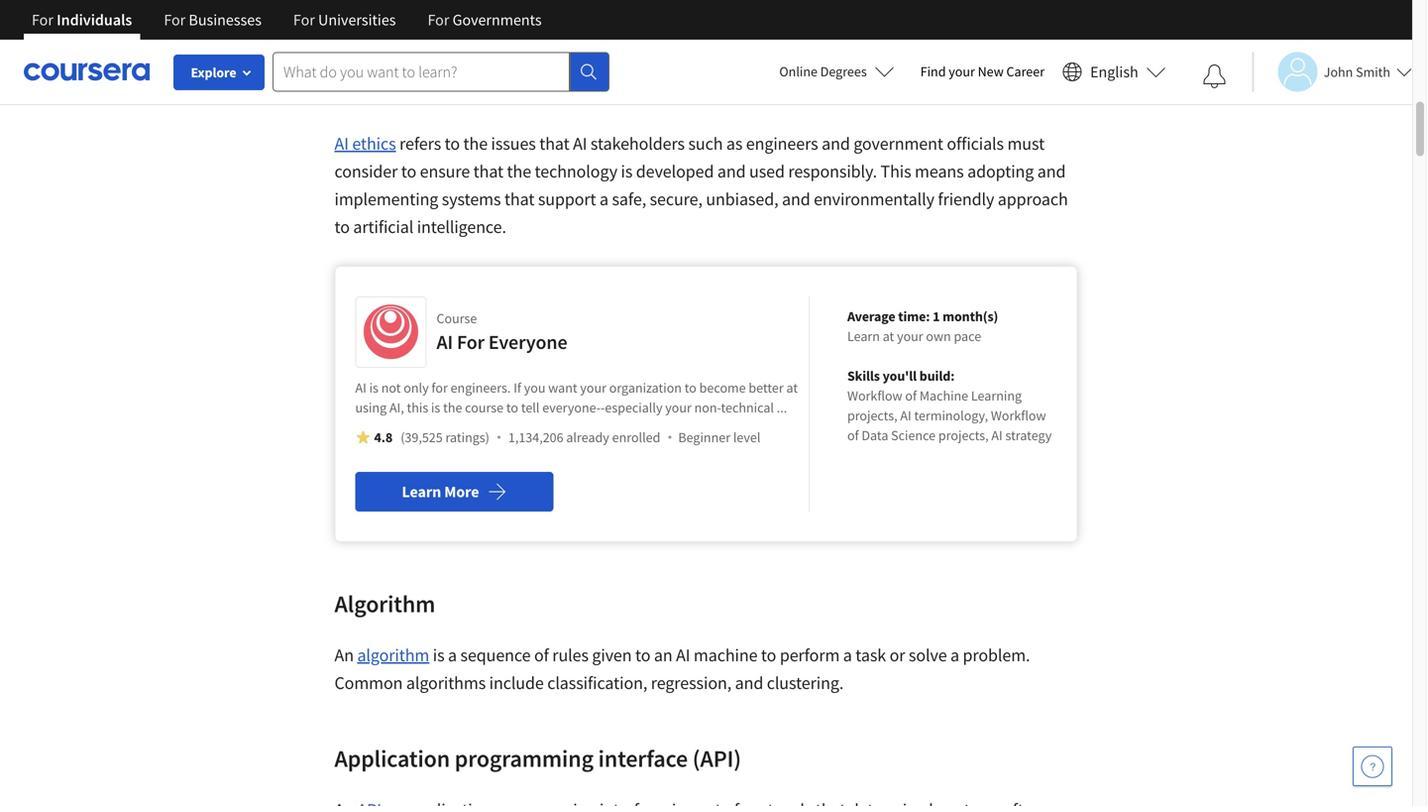 Task type: locate. For each thing, give the bounding box(es) containing it.
ethics up the consider
[[352, 132, 396, 155]]

1,134,206
[[509, 428, 564, 446]]

of inside is a sequence of rules given to an ai machine to perform a task or solve a problem. common algorithms include classification, regression, and clustering.
[[534, 644, 549, 666]]

especially
[[605, 399, 663, 416]]

to left an
[[636, 644, 651, 666]]

implementing
[[335, 188, 439, 210]]

you
[[524, 379, 546, 397]]

the
[[464, 132, 488, 155], [507, 160, 531, 182], [443, 399, 462, 416]]

1 vertical spatial course
[[465, 399, 504, 416]]

include
[[489, 672, 544, 694]]

ai ethics up ai ethics 'link'
[[335, 77, 420, 107]]

find your new career link
[[911, 59, 1055, 84]]

problem.
[[963, 644, 1031, 666]]

intelligence.
[[417, 216, 507, 238]]

1 horizontal spatial workflow
[[991, 407, 1047, 424]]

to left the perform
[[761, 644, 777, 666]]

data
[[862, 426, 889, 444]]

0 vertical spatial course
[[437, 309, 477, 327]]

skills you'll build: workflow of machine learning projects, ai terminology, workflow of data science projects, ai strategy
[[848, 367, 1052, 444]]

to up non-
[[685, 379, 697, 397]]

your down time:
[[897, 327, 924, 345]]

of down you'll
[[906, 387, 917, 405]]

1 vertical spatial of
[[848, 426, 859, 444]]

0 horizontal spatial workflow
[[848, 387, 903, 405]]

for up what do you want to learn? text box
[[428, 10, 450, 30]]

for individuals
[[32, 10, 132, 30]]

means
[[915, 160, 964, 182]]

tell
[[521, 399, 540, 416]]

ratings)
[[446, 428, 490, 446]]

of left data
[[848, 426, 859, 444]]

individuals
[[57, 10, 132, 30]]

1 horizontal spatial learn
[[848, 327, 880, 345]]

engineers.
[[451, 379, 511, 397]]

become
[[700, 379, 746, 397]]

as
[[727, 132, 743, 155]]

that left support
[[505, 188, 535, 210]]

this
[[881, 160, 912, 182]]

environmentally
[[814, 188, 935, 210]]

for for governments
[[428, 10, 450, 30]]

of
[[906, 387, 917, 405], [848, 426, 859, 444], [534, 644, 549, 666]]

and down as
[[718, 160, 746, 182]]

classification,
[[548, 672, 648, 694]]

a up algorithms
[[448, 644, 457, 666]]

1 vertical spatial at
[[787, 379, 798, 397]]

ai up the for
[[437, 329, 453, 354]]

ethics up ai ethics 'link'
[[359, 77, 420, 107]]

0 vertical spatial ai ethics
[[335, 77, 420, 107]]

2 vertical spatial the
[[443, 399, 462, 416]]

ai inside is a sequence of rules given to an ai machine to perform a task or solve a problem. common algorithms include classification, regression, and clustering.
[[676, 644, 691, 666]]

2 horizontal spatial the
[[507, 160, 531, 182]]

unbiased,
[[706, 188, 779, 210]]

an
[[654, 644, 673, 666]]

technical
[[721, 399, 774, 416]]

0 horizontal spatial of
[[534, 644, 549, 666]]

enrolled
[[612, 428, 661, 446]]

to left artificial
[[335, 216, 350, 238]]

and inside is a sequence of rules given to an ai machine to perform a task or solve a problem. common algorithms include classification, regression, and clustering.
[[735, 672, 764, 694]]

2 vertical spatial that
[[505, 188, 535, 210]]

that up systems
[[474, 160, 504, 182]]

only
[[404, 379, 429, 397]]

1 vertical spatial learn
[[402, 482, 441, 502]]

governments
[[453, 10, 542, 30]]

john smith button
[[1253, 52, 1413, 92]]

banner navigation
[[16, 0, 558, 55]]

level
[[734, 428, 761, 446]]

a left safe,
[[600, 188, 609, 210]]

for up engineers.
[[457, 329, 485, 354]]

None search field
[[273, 52, 610, 92]]

0 horizontal spatial the
[[443, 399, 462, 416]]

a
[[600, 188, 609, 210], [448, 644, 457, 666], [844, 644, 852, 666], [951, 644, 960, 666]]

ai up the technology
[[573, 132, 587, 155]]

of left rules
[[534, 644, 549, 666]]

...
[[777, 399, 788, 416]]

ai up using
[[355, 379, 367, 397]]

is
[[621, 160, 633, 182], [369, 379, 379, 397], [431, 399, 441, 416], [433, 644, 445, 666]]

ai up science
[[901, 407, 912, 424]]

this
[[407, 399, 429, 416]]

perform
[[780, 644, 840, 666]]

1 vertical spatial that
[[474, 160, 504, 182]]

more
[[444, 482, 479, 502]]

1 horizontal spatial projects,
[[939, 426, 989, 444]]

1 ai ethics from the top
[[335, 77, 420, 107]]

everyone
[[489, 329, 568, 354]]

engineers
[[746, 132, 819, 155]]

the left issues
[[464, 132, 488, 155]]

workflow up the strategy
[[991, 407, 1047, 424]]

want
[[549, 379, 578, 397]]

for governments
[[428, 10, 542, 30]]

and down "machine"
[[735, 672, 764, 694]]

1 vertical spatial projects,
[[939, 426, 989, 444]]

artificial
[[353, 216, 414, 238]]

(39,525
[[401, 428, 443, 446]]

issues
[[491, 132, 536, 155]]

1 horizontal spatial of
[[848, 426, 859, 444]]

learn down "average"
[[848, 327, 880, 345]]

the down issues
[[507, 160, 531, 182]]

clustering.
[[767, 672, 844, 694]]

for left individuals
[[32, 10, 53, 30]]

ai right an
[[676, 644, 691, 666]]

and up the approach
[[1038, 160, 1066, 182]]

ai
[[335, 77, 354, 107], [335, 132, 349, 155], [573, 132, 587, 155], [437, 329, 453, 354], [355, 379, 367, 397], [901, 407, 912, 424], [992, 426, 1003, 444], [676, 644, 691, 666]]

for businesses
[[164, 10, 262, 30]]

already
[[567, 428, 610, 446]]

-
[[601, 399, 605, 416]]

0 vertical spatial of
[[906, 387, 917, 405]]

1 vertical spatial ai ethics
[[335, 132, 396, 155]]

for for businesses
[[164, 10, 186, 30]]

smith
[[1357, 63, 1391, 81]]

that
[[540, 132, 570, 155], [474, 160, 504, 182], [505, 188, 535, 210]]

ai left the strategy
[[992, 426, 1003, 444]]

machine
[[694, 644, 758, 666]]

is inside refers to the issues that ai stakeholders such as engineers and government officials must consider to ensure that the technology is developed and used responsibly. this means adopting and implementing systems that support a safe, secure, unbiased, and environmentally friendly approach to artificial intelligence.
[[621, 160, 633, 182]]

course right deeplearning.ai image
[[437, 309, 477, 327]]

at up ...
[[787, 379, 798, 397]]

workflow
[[848, 387, 903, 405], [991, 407, 1047, 424]]

projects, down terminology, at right
[[939, 426, 989, 444]]

at down "average"
[[883, 327, 895, 345]]

workflow down skills
[[848, 387, 903, 405]]

application programming interface (api)
[[335, 744, 742, 773]]

the down the for
[[443, 399, 462, 416]]

ai inside refers to the issues that ai stakeholders such as engineers and government officials must consider to ensure that the technology is developed and used responsibly. this means adopting and implementing systems that support a safe, secure, unbiased, and environmentally friendly approach to artificial intelligence.
[[573, 132, 587, 155]]

is up safe,
[[621, 160, 633, 182]]

learn left more
[[402, 482, 441, 502]]

find
[[921, 62, 946, 80]]

0 vertical spatial projects,
[[848, 407, 898, 424]]

2 horizontal spatial of
[[906, 387, 917, 405]]

build:
[[920, 367, 955, 385]]

for for individuals
[[32, 10, 53, 30]]

course down engineers.
[[465, 399, 504, 416]]

your
[[949, 62, 975, 80], [897, 327, 924, 345], [580, 379, 607, 397], [666, 399, 692, 416]]

projects, up data
[[848, 407, 898, 424]]

strategy
[[1006, 426, 1052, 444]]

solve
[[909, 644, 947, 666]]

course inside ai is not only for engineers. if you want your organization to become better at using ai, this is the course to tell everyone--especially your non-technical ...
[[465, 399, 504, 416]]

algorithm
[[335, 589, 436, 619]]

learn inside button
[[402, 482, 441, 502]]

2 vertical spatial of
[[534, 644, 549, 666]]

1 horizontal spatial the
[[464, 132, 488, 155]]

and up responsibly.
[[822, 132, 850, 155]]

used
[[750, 160, 785, 182]]

0 vertical spatial learn
[[848, 327, 880, 345]]

4.8
[[374, 428, 393, 446]]

you'll
[[883, 367, 917, 385]]

for left the businesses
[[164, 10, 186, 30]]

friendly
[[938, 188, 995, 210]]

0 vertical spatial the
[[464, 132, 488, 155]]

1,134,206 already enrolled
[[509, 428, 661, 446]]

is up algorithms
[[433, 644, 445, 666]]

for for universities
[[293, 10, 315, 30]]

0 vertical spatial at
[[883, 327, 895, 345]]

online degrees
[[780, 62, 867, 80]]

0 horizontal spatial at
[[787, 379, 798, 397]]

ai ethics up the consider
[[335, 132, 396, 155]]

1 horizontal spatial at
[[883, 327, 895, 345]]

for left universities
[[293, 10, 315, 30]]

that up the technology
[[540, 132, 570, 155]]

ensure
[[420, 160, 470, 182]]

the inside ai is not only for engineers. if you want your organization to become better at using ai, this is the course to tell everyone--especially your non-technical ...
[[443, 399, 462, 416]]

learn inside average time: 1 month(s) learn at your own pace
[[848, 327, 880, 345]]

english
[[1091, 62, 1139, 82]]

your up - in the left of the page
[[580, 379, 607, 397]]

0 horizontal spatial learn
[[402, 482, 441, 502]]

government
[[854, 132, 944, 155]]



Task type: describe. For each thing, give the bounding box(es) containing it.
1 vertical spatial workflow
[[991, 407, 1047, 424]]

explore
[[191, 63, 236, 81]]

ai,
[[390, 399, 404, 416]]

terminology,
[[915, 407, 989, 424]]

if
[[514, 379, 522, 397]]

english button
[[1055, 40, 1175, 104]]

online
[[780, 62, 818, 80]]

a inside refers to the issues that ai stakeholders such as engineers and government officials must consider to ensure that the technology is developed and used responsibly. this means adopting and implementing systems that support a safe, secure, unbiased, and environmentally friendly approach to artificial intelligence.
[[600, 188, 609, 210]]

learn more
[[402, 482, 479, 502]]

degrees
[[821, 62, 867, 80]]

to up ensure
[[445, 132, 460, 155]]

0 vertical spatial that
[[540, 132, 570, 155]]

time:
[[899, 307, 930, 325]]

is inside is a sequence of rules given to an ai machine to perform a task or solve a problem. common algorithms include classification, regression, and clustering.
[[433, 644, 445, 666]]

an algorithm
[[335, 644, 430, 666]]

given
[[592, 644, 632, 666]]

month(s)
[[943, 307, 999, 325]]

not
[[381, 379, 401, 397]]

must
[[1008, 132, 1045, 155]]

1 vertical spatial ethics
[[352, 132, 396, 155]]

task
[[856, 644, 887, 666]]

average
[[848, 307, 896, 325]]

technology
[[535, 160, 618, 182]]

0 vertical spatial ethics
[[359, 77, 420, 107]]

common
[[335, 672, 403, 694]]

is left not
[[369, 379, 379, 397]]

ai inside ai is not only for engineers. if you want your organization to become better at using ai, this is the course to tell everyone--especially your non-technical ...
[[355, 379, 367, 397]]

ai up the consider
[[335, 132, 349, 155]]

help center image
[[1361, 755, 1385, 778]]

officials
[[947, 132, 1004, 155]]

is a sequence of rules given to an ai machine to perform a task or solve a problem. common algorithms include classification, regression, and clustering.
[[335, 644, 1031, 694]]

coursera image
[[24, 56, 150, 88]]

programming
[[455, 744, 594, 773]]

your right find
[[949, 62, 975, 80]]

learn more button
[[355, 472, 554, 512]]

machine
[[920, 387, 969, 405]]

0 vertical spatial workflow
[[848, 387, 903, 405]]

john smith
[[1324, 63, 1391, 81]]

refers to the issues that ai stakeholders such as engineers and government officials must consider to ensure that the technology is developed and used responsibly. this means adopting and implementing systems that support a safe, secure, unbiased, and environmentally friendly approach to artificial intelligence.
[[335, 132, 1069, 238]]

or
[[890, 644, 906, 666]]

ai ethics link
[[335, 132, 396, 155]]

career
[[1007, 62, 1045, 80]]

algorithms
[[406, 672, 486, 694]]

to left tell at left
[[507, 399, 519, 416]]

to down refers
[[401, 160, 417, 182]]

science
[[892, 426, 936, 444]]

consider
[[335, 160, 398, 182]]

pace
[[954, 327, 982, 345]]

your left non-
[[666, 399, 692, 416]]

beginner level
[[679, 428, 761, 446]]

algorithm
[[357, 644, 430, 666]]

a right solve
[[951, 644, 960, 666]]

regression,
[[651, 672, 732, 694]]

0 horizontal spatial projects,
[[848, 407, 898, 424]]

beginner
[[679, 428, 731, 446]]

show notifications image
[[1203, 64, 1227, 88]]

course inside course ai for everyone
[[437, 309, 477, 327]]

at inside ai is not only for engineers. if you want your organization to become better at using ai, this is the course to tell everyone--especially your non-technical ...
[[787, 379, 798, 397]]

What do you want to learn? text field
[[273, 52, 570, 92]]

adopting
[[968, 160, 1034, 182]]

is right this
[[431, 399, 441, 416]]

secure,
[[650, 188, 703, 210]]

approach
[[998, 188, 1069, 210]]

refers
[[400, 132, 441, 155]]

skills
[[848, 367, 880, 385]]

responsibly.
[[789, 160, 878, 182]]

support
[[538, 188, 596, 210]]

for universities
[[293, 10, 396, 30]]

1 vertical spatial the
[[507, 160, 531, 182]]

and down used on the top
[[782, 188, 811, 210]]

everyone-
[[543, 399, 601, 416]]

a left task in the bottom of the page
[[844, 644, 852, 666]]

for
[[432, 379, 448, 397]]

new
[[978, 62, 1004, 80]]

online degrees button
[[764, 50, 911, 93]]

2 ai ethics from the top
[[335, 132, 396, 155]]

own
[[926, 327, 952, 345]]

4.8 (39,525 ratings)
[[374, 428, 490, 446]]

ai up ai ethics 'link'
[[335, 77, 354, 107]]

non-
[[695, 399, 721, 416]]

at inside average time: 1 month(s) learn at your own pace
[[883, 327, 895, 345]]

ai is not only for engineers. if you want your organization to become better at using ai, this is the course to tell everyone--especially your non-technical ...
[[355, 379, 798, 416]]

algorithm link
[[357, 644, 430, 666]]

course ai for everyone
[[437, 309, 568, 354]]

deeplearning.ai image
[[361, 302, 421, 361]]

for inside course ai for everyone
[[457, 329, 485, 354]]

find your new career
[[921, 62, 1045, 80]]

(api)
[[693, 744, 742, 773]]

using
[[355, 399, 387, 416]]

your inside average time: 1 month(s) learn at your own pace
[[897, 327, 924, 345]]

interface
[[599, 744, 688, 773]]

stakeholders
[[591, 132, 685, 155]]

1
[[933, 307, 940, 325]]

such
[[689, 132, 723, 155]]

ai inside course ai for everyone
[[437, 329, 453, 354]]

explore button
[[174, 55, 265, 90]]

businesses
[[189, 10, 262, 30]]

developed
[[636, 160, 714, 182]]



Task type: vqa. For each thing, say whether or not it's contained in the screenshot.
Learn More Button
yes



